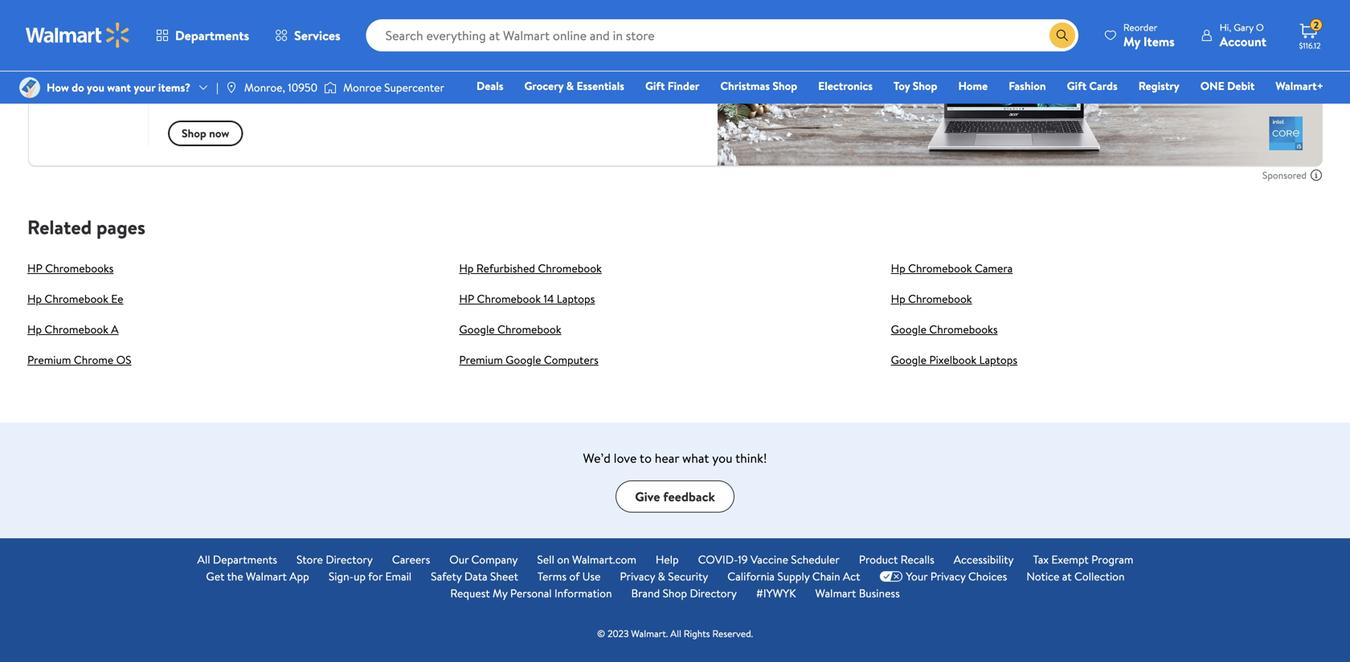 Task type: vqa. For each thing, say whether or not it's contained in the screenshot.
bottommost Departments
yes



Task type: describe. For each thing, give the bounding box(es) containing it.
premium chrome os
[[27, 352, 131, 368]]

store directory
[[297, 552, 373, 567]]

give feedback
[[635, 488, 715, 505]]

business
[[859, 586, 900, 601]]

 image for monroe supercenter
[[324, 80, 337, 96]]

one
[[1201, 78, 1225, 94]]

google pixelbook laptops
[[891, 352, 1018, 368]]

google pixelbook laptops link
[[891, 352, 1018, 368]]

services
[[294, 27, 341, 44]]

chromebook for google chromebook
[[498, 321, 561, 337]]

privacy & security
[[620, 569, 708, 584]]

monroe, 10950
[[244, 80, 318, 95]]

items?
[[158, 80, 191, 95]]

chromebook for hp chromebook a
[[45, 321, 108, 337]]

my inside notice at collection request my personal information
[[493, 586, 508, 601]]

walmart image
[[26, 23, 130, 48]]

get
[[206, 569, 225, 584]]

terms of use
[[538, 569, 601, 584]]

hp for hp chromebook camera
[[891, 260, 906, 276]]

chromebook for hp chromebook camera
[[908, 260, 972, 276]]

hp chromebook camera link
[[891, 260, 1013, 276]]

request
[[450, 586, 490, 601]]

premium chrome os link
[[27, 352, 131, 368]]

registry
[[1139, 78, 1180, 94]]

hear
[[655, 449, 679, 467]]

safety data sheet
[[431, 569, 518, 584]]

2023
[[608, 627, 629, 641]]

search icon image
[[1056, 29, 1069, 42]]

chromebooks for google chromebooks
[[929, 321, 998, 337]]

premium google computers
[[459, 352, 599, 368]]

want
[[107, 80, 131, 95]]

accessibility link
[[954, 551, 1014, 568]]

personal
[[510, 586, 552, 601]]

to
[[640, 449, 652, 467]]

your privacy choices link
[[880, 568, 1007, 585]]

google chromebook
[[459, 321, 561, 337]]

safety
[[431, 569, 462, 584]]

hp for hp chromebook
[[891, 291, 906, 307]]

related
[[27, 214, 92, 241]]

2 privacy from the left
[[931, 569, 966, 584]]

accessibility
[[954, 552, 1014, 567]]

google for google chromebooks
[[891, 321, 927, 337]]

brand shop directory link
[[631, 585, 737, 602]]

1 vertical spatial departments
[[213, 552, 277, 567]]

hp for hp refurbished chromebook
[[459, 260, 474, 276]]

hp for hp chromebooks
[[27, 260, 42, 276]]

o
[[1256, 20, 1264, 34]]

covid-19 vaccine scheduler link
[[698, 551, 840, 568]]

walmart+ link
[[1269, 77, 1331, 94]]

sign-up for email link
[[329, 568, 412, 585]]

use
[[582, 569, 601, 584]]

hp chromebook link
[[891, 291, 972, 307]]

home
[[959, 78, 988, 94]]

camera
[[975, 260, 1013, 276]]

we'd
[[583, 449, 611, 467]]

& for privacy
[[658, 569, 665, 584]]

hp for hp chromebook ee
[[27, 291, 42, 307]]

your
[[906, 569, 928, 584]]

hp refurbished chromebook
[[459, 260, 602, 276]]

google for google chromebook
[[459, 321, 495, 337]]

reserved.
[[713, 627, 753, 641]]

tax exempt program link
[[1033, 551, 1134, 568]]

california supply chain act link
[[728, 568, 860, 585]]

hp chromebook ee link
[[27, 291, 123, 307]]

chromebook for hp chromebook
[[908, 291, 972, 307]]

of
[[569, 569, 580, 584]]

ad disclaimer and feedback image
[[1310, 169, 1323, 182]]

& for grocery
[[566, 78, 574, 94]]

grocery
[[524, 78, 564, 94]]

our company
[[450, 552, 518, 567]]

scheduler
[[791, 552, 840, 567]]

security
[[668, 569, 708, 584]]

walmart.
[[631, 627, 668, 641]]

Walmart Site-Wide search field
[[366, 19, 1079, 51]]

supercenter
[[384, 80, 444, 95]]

monroe,
[[244, 80, 285, 95]]

collection
[[1075, 569, 1125, 584]]

walmart.com
[[572, 552, 637, 567]]

os
[[116, 352, 131, 368]]

premium google computers link
[[459, 352, 599, 368]]

for
[[368, 569, 383, 584]]

reorder
[[1124, 20, 1158, 34]]

toy
[[894, 78, 910, 94]]

your
[[134, 80, 155, 95]]

walmart+
[[1276, 78, 1324, 94]]

one debit link
[[1193, 77, 1262, 94]]

services button
[[262, 16, 353, 55]]

brand
[[631, 586, 660, 601]]

at
[[1062, 569, 1072, 584]]

give feedback button
[[616, 481, 734, 513]]

hp chromebook a
[[27, 321, 119, 337]]

0 vertical spatial directory
[[326, 552, 373, 567]]

chromebook up 14
[[538, 260, 602, 276]]

california
[[728, 569, 775, 584]]

account
[[1220, 33, 1267, 50]]

sign-
[[329, 569, 354, 584]]

premium for premium chrome os
[[27, 352, 71, 368]]

shop for christmas
[[773, 78, 797, 94]]

shop for brand
[[663, 586, 687, 601]]

1 horizontal spatial directory
[[690, 586, 737, 601]]

help link
[[656, 551, 679, 568]]

related pages
[[27, 214, 145, 241]]

what
[[682, 449, 709, 467]]



Task type: locate. For each thing, give the bounding box(es) containing it.
google down the "hp chromebook 14 laptops"
[[459, 321, 495, 337]]

our company link
[[450, 551, 518, 568]]

christmas shop
[[720, 78, 797, 94]]

walmart
[[246, 569, 287, 584], [815, 586, 856, 601]]

2 horizontal spatial shop
[[913, 78, 938, 94]]

my down sheet at the left bottom of the page
[[493, 586, 508, 601]]

hp refurbished chromebook link
[[459, 260, 602, 276]]

privacy & security link
[[620, 568, 708, 585]]

2 premium from the left
[[459, 352, 503, 368]]

hp
[[459, 260, 474, 276], [891, 260, 906, 276], [27, 291, 42, 307], [891, 291, 906, 307], [27, 321, 42, 337]]

premium down google chromebook
[[459, 352, 503, 368]]

gift for gift cards
[[1067, 78, 1087, 94]]

hp chromebook a link
[[27, 321, 119, 337]]

product recalls link
[[859, 551, 935, 568]]

privacy up brand
[[620, 569, 655, 584]]

#iywyk
[[756, 586, 796, 601]]

hp down the hp chromebook ee link
[[27, 321, 42, 337]]

0 horizontal spatial shop
[[663, 586, 687, 601]]

1 horizontal spatial walmart
[[815, 586, 856, 601]]

careers link
[[392, 551, 430, 568]]

chromebooks for hp chromebooks
[[45, 260, 114, 276]]

give
[[635, 488, 660, 505]]

hp chromebook 14 laptops link
[[459, 291, 595, 307]]

shop down privacy & security link
[[663, 586, 687, 601]]

program
[[1092, 552, 1134, 567]]

gift left finder at the top
[[645, 78, 665, 94]]

product
[[859, 552, 898, 567]]

1 horizontal spatial premium
[[459, 352, 503, 368]]

google for google pixelbook laptops
[[891, 352, 927, 368]]

walmart inside tax exempt program get the walmart app
[[246, 569, 287, 584]]

 image
[[19, 77, 40, 98]]

computers
[[544, 352, 599, 368]]

departments up the
[[213, 552, 277, 567]]

home link
[[951, 77, 995, 94]]

walmart right the
[[246, 569, 287, 584]]

chromebook down hp chromebook ee
[[45, 321, 108, 337]]

shop right christmas
[[773, 78, 797, 94]]

laptops right 14
[[557, 291, 595, 307]]

1 vertical spatial hp
[[459, 291, 474, 307]]

1 horizontal spatial you
[[712, 449, 733, 467]]

departments inside dropdown button
[[175, 27, 249, 44]]

fashion
[[1009, 78, 1046, 94]]

vaccine
[[751, 552, 788, 567]]

grocery & essentials
[[524, 78, 625, 94]]

fashion link
[[1002, 77, 1053, 94]]

sheet
[[490, 569, 518, 584]]

refurbished
[[476, 260, 535, 276]]

0 horizontal spatial privacy
[[620, 569, 655, 584]]

0 horizontal spatial laptops
[[557, 291, 595, 307]]

0 horizontal spatial  image
[[225, 81, 238, 94]]

& right grocery
[[566, 78, 574, 94]]

google chromebook link
[[459, 321, 561, 337]]

chromebook up google chromebook
[[477, 291, 541, 307]]

email
[[385, 569, 412, 584]]

directory down security
[[690, 586, 737, 601]]

monroe
[[343, 80, 382, 95]]

deals
[[477, 78, 504, 94]]

privacy choices icon image
[[880, 571, 903, 582]]

covid-
[[698, 552, 738, 567]]

my left items
[[1124, 33, 1141, 50]]

chromebook up hp chromebook a
[[45, 291, 108, 307]]

chromebooks up hp chromebook ee
[[45, 260, 114, 276]]

gift cards
[[1067, 78, 1118, 94]]

14
[[544, 291, 554, 307]]

the
[[227, 569, 243, 584]]

tax
[[1033, 552, 1049, 567]]

directory up the sign-
[[326, 552, 373, 567]]

sell
[[537, 552, 555, 567]]

#iywyk link
[[756, 585, 796, 602]]

love
[[614, 449, 637, 467]]

hp down hp chromebooks
[[27, 291, 42, 307]]

google down hp chromebook
[[891, 321, 927, 337]]

departments up |
[[175, 27, 249, 44]]

0 horizontal spatial all
[[197, 552, 210, 567]]

hp left refurbished
[[459, 260, 474, 276]]

christmas
[[720, 78, 770, 94]]

0 vertical spatial chromebooks
[[45, 260, 114, 276]]

how do you want your items?
[[47, 80, 191, 95]]

 image right |
[[225, 81, 238, 94]]

0 vertical spatial departments
[[175, 27, 249, 44]]

0 vertical spatial my
[[1124, 33, 1141, 50]]

you right what
[[712, 449, 733, 467]]

all up get on the bottom of page
[[197, 552, 210, 567]]

monroe supercenter
[[343, 80, 444, 95]]

2 gift from the left
[[1067, 78, 1087, 94]]

hp down the related on the top of page
[[27, 260, 42, 276]]

1 horizontal spatial &
[[658, 569, 665, 584]]

privacy right your
[[931, 569, 966, 584]]

google chromebooks
[[891, 321, 998, 337]]

0 horizontal spatial premium
[[27, 352, 71, 368]]

exempt
[[1052, 552, 1089, 567]]

1 horizontal spatial all
[[670, 627, 681, 641]]

items
[[1144, 33, 1175, 50]]

our
[[450, 552, 469, 567]]

2
[[1314, 18, 1319, 32]]

google chromebooks link
[[891, 321, 998, 337]]

chromebook up 'hp chromebook' link
[[908, 260, 972, 276]]

©
[[597, 627, 605, 641]]

shop for toy
[[913, 78, 938, 94]]

hp chromebooks
[[27, 260, 114, 276]]

1 vertical spatial my
[[493, 586, 508, 601]]

pages
[[96, 214, 145, 241]]

all departments
[[197, 552, 277, 567]]

gift for gift finder
[[645, 78, 665, 94]]

 image right 10950
[[324, 80, 337, 96]]

0 horizontal spatial my
[[493, 586, 508, 601]]

chain
[[812, 569, 840, 584]]

1 horizontal spatial laptops
[[979, 352, 1018, 368]]

toy shop link
[[887, 77, 945, 94]]

0 vertical spatial walmart
[[246, 569, 287, 584]]

my inside reorder my items
[[1124, 33, 1141, 50]]

gary
[[1234, 20, 1254, 34]]

premium
[[27, 352, 71, 368], [459, 352, 503, 368]]

hi, gary o account
[[1220, 20, 1267, 50]]

1 vertical spatial &
[[658, 569, 665, 584]]

hp up google chromebooks
[[891, 291, 906, 307]]

1 vertical spatial you
[[712, 449, 733, 467]]

0 horizontal spatial walmart
[[246, 569, 287, 584]]

app
[[290, 569, 309, 584]]

& down help "link"
[[658, 569, 665, 584]]

1 horizontal spatial hp
[[459, 291, 474, 307]]

0 horizontal spatial you
[[87, 80, 104, 95]]

grocery & essentials link
[[517, 77, 632, 94]]

1 vertical spatial all
[[670, 627, 681, 641]]

 image
[[324, 80, 337, 96], [225, 81, 238, 94]]

1 privacy from the left
[[620, 569, 655, 584]]

1 vertical spatial walmart
[[815, 586, 856, 601]]

walmart down "chain"
[[815, 586, 856, 601]]

0 horizontal spatial gift
[[645, 78, 665, 94]]

0 horizontal spatial directory
[[326, 552, 373, 567]]

one debit
[[1201, 78, 1255, 94]]

0 horizontal spatial &
[[566, 78, 574, 94]]

chromebook for hp chromebook 14 laptops
[[477, 291, 541, 307]]

sponsored
[[1263, 168, 1307, 182]]

help
[[656, 552, 679, 567]]

chromebook for hp chromebook ee
[[45, 291, 108, 307]]

hp for hp chromebook 14 laptops
[[459, 291, 474, 307]]

1 horizontal spatial chromebooks
[[929, 321, 998, 337]]

chromebook up google chromebooks
[[908, 291, 972, 307]]

we'd love to hear what you think!
[[583, 449, 767, 467]]

gift cards link
[[1060, 77, 1125, 94]]

supply
[[778, 569, 810, 584]]

1 premium from the left
[[27, 352, 71, 368]]

terms of use link
[[538, 568, 601, 585]]

sign-up for email
[[329, 569, 412, 584]]

premium for premium google computers
[[459, 352, 503, 368]]

toy shop
[[894, 78, 938, 94]]

1 vertical spatial chromebooks
[[929, 321, 998, 337]]

hp for hp chromebook a
[[27, 321, 42, 337]]

0 horizontal spatial hp
[[27, 260, 42, 276]]

1 gift from the left
[[645, 78, 665, 94]]

chromebook up "premium google computers"
[[498, 321, 561, 337]]

up
[[354, 569, 366, 584]]

0 vertical spatial all
[[197, 552, 210, 567]]

premium down hp chromebook a
[[27, 352, 71, 368]]

gift finder link
[[638, 77, 707, 94]]

walmart inside "link"
[[815, 586, 856, 601]]

all left rights
[[670, 627, 681, 641]]

notice
[[1027, 569, 1060, 584]]

covid-19 vaccine scheduler
[[698, 552, 840, 567]]

hi,
[[1220, 20, 1232, 34]]

1 horizontal spatial privacy
[[931, 569, 966, 584]]

1 horizontal spatial gift
[[1067, 78, 1087, 94]]

laptops right "pixelbook"
[[979, 352, 1018, 368]]

walmart business link
[[815, 585, 900, 602]]

departments
[[175, 27, 249, 44], [213, 552, 277, 567]]

california supply chain act
[[728, 569, 860, 584]]

shop right toy
[[913, 78, 938, 94]]

google left "pixelbook"
[[891, 352, 927, 368]]

$116.12
[[1299, 40, 1321, 51]]

chromebooks up google pixelbook laptops
[[929, 321, 998, 337]]

debit
[[1227, 78, 1255, 94]]

1 horizontal spatial  image
[[324, 80, 337, 96]]

request my personal information link
[[450, 585, 612, 602]]

 image for monroe, 10950
[[225, 81, 238, 94]]

1 horizontal spatial my
[[1124, 33, 1141, 50]]

0 vertical spatial hp
[[27, 260, 42, 276]]

you right do
[[87, 80, 104, 95]]

0 vertical spatial &
[[566, 78, 574, 94]]

1 vertical spatial laptops
[[979, 352, 1018, 368]]

gift left cards
[[1067, 78, 1087, 94]]

careers
[[392, 552, 430, 567]]

1 horizontal spatial shop
[[773, 78, 797, 94]]

hp up google chromebook
[[459, 291, 474, 307]]

hp chromebook camera
[[891, 260, 1013, 276]]

0 vertical spatial laptops
[[557, 291, 595, 307]]

Search search field
[[366, 19, 1079, 51]]

0 horizontal spatial chromebooks
[[45, 260, 114, 276]]

think!
[[736, 449, 767, 467]]

hp chromebook ee
[[27, 291, 123, 307]]

store directory link
[[297, 551, 373, 568]]

1 vertical spatial directory
[[690, 586, 737, 601]]

laptops
[[557, 291, 595, 307], [979, 352, 1018, 368]]

hp up 'hp chromebook' link
[[891, 260, 906, 276]]

google down the google chromebook 'link'
[[506, 352, 541, 368]]

0 vertical spatial you
[[87, 80, 104, 95]]



